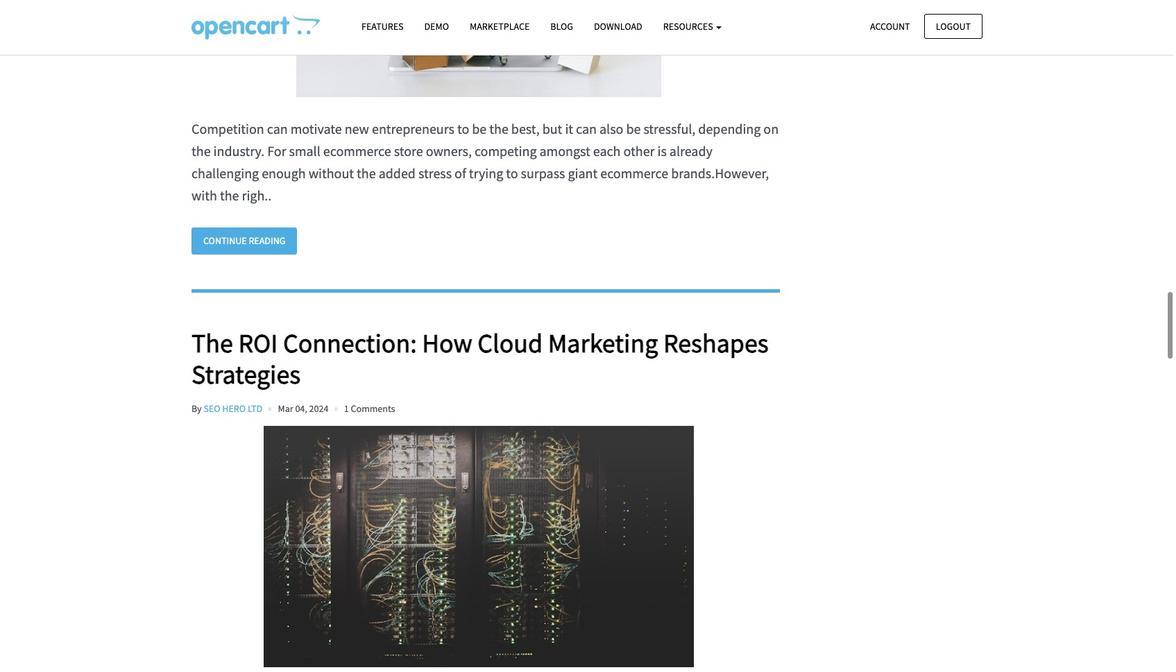 Task type: locate. For each thing, give the bounding box(es) containing it.
ecommerce
[[323, 143, 391, 160], [600, 165, 668, 182]]

by seo hero ltd
[[192, 402, 262, 415]]

can up for
[[267, 120, 288, 138]]

to up owners,
[[457, 120, 469, 138]]

1 horizontal spatial can
[[576, 120, 597, 138]]

download
[[594, 20, 642, 33]]

seo hero ltd link
[[204, 402, 262, 415]]

can
[[267, 120, 288, 138], [576, 120, 597, 138]]

blog
[[551, 20, 573, 33]]

the
[[489, 120, 509, 138], [192, 143, 211, 160], [357, 165, 376, 182], [220, 187, 239, 204]]

0 horizontal spatial ecommerce
[[323, 143, 391, 160]]

logout
[[936, 20, 971, 32]]

the up the competing
[[489, 120, 509, 138]]

1 vertical spatial ecommerce
[[600, 165, 668, 182]]

stress
[[418, 165, 452, 182]]

trying
[[469, 165, 503, 182]]

giant
[[568, 165, 598, 182]]

continue reading
[[203, 235, 285, 247]]

how
[[422, 327, 472, 359]]

can right it at the left
[[576, 120, 597, 138]]

the roi connection: how cloud marketing reshapes strategies
[[192, 327, 769, 391]]

connection:
[[283, 327, 417, 359]]

entrepreneurs
[[372, 120, 455, 138]]

demo
[[424, 20, 449, 33]]

2 can from the left
[[576, 120, 597, 138]]

0 horizontal spatial to
[[457, 120, 469, 138]]

to
[[457, 120, 469, 138], [506, 165, 518, 182]]

to down the competing
[[506, 165, 518, 182]]

features link
[[351, 15, 414, 39]]

best,
[[511, 120, 540, 138]]

1 be from the left
[[472, 120, 487, 138]]

0 horizontal spatial be
[[472, 120, 487, 138]]

mar
[[278, 402, 293, 415]]

1 horizontal spatial to
[[506, 165, 518, 182]]

owners,
[[426, 143, 472, 160]]

04,
[[295, 402, 307, 415]]

opencart - blog image
[[192, 15, 320, 40]]

store
[[394, 143, 423, 160]]

also
[[600, 120, 624, 138]]

challenging
[[192, 165, 259, 182]]

the roi connection: how cloud marketing reshapes strategies link
[[192, 327, 780, 391]]

enough
[[262, 165, 306, 182]]

by
[[192, 402, 202, 415]]

ecommerce down new
[[323, 143, 391, 160]]

be
[[472, 120, 487, 138], [626, 120, 641, 138]]

blog link
[[540, 15, 584, 39]]

david and goliath: can ecommerce giants and independent digital stores fairly coexist? image
[[192, 0, 766, 97]]

the
[[192, 327, 233, 359]]

be right also
[[626, 120, 641, 138]]

2 be from the left
[[626, 120, 641, 138]]

0 horizontal spatial can
[[267, 120, 288, 138]]

features
[[362, 20, 404, 33]]

0 vertical spatial to
[[457, 120, 469, 138]]

small
[[289, 143, 321, 160]]

continue
[[203, 235, 247, 247]]

cloud
[[478, 327, 543, 359]]

1 horizontal spatial be
[[626, 120, 641, 138]]

on
[[764, 120, 779, 138]]

hero
[[222, 402, 246, 415]]

be up the competing
[[472, 120, 487, 138]]

ltd
[[248, 402, 262, 415]]

brands.however,
[[671, 165, 769, 182]]

ecommerce down other
[[600, 165, 668, 182]]



Task type: describe. For each thing, give the bounding box(es) containing it.
for
[[267, 143, 286, 160]]

reading
[[249, 235, 285, 247]]

of
[[455, 165, 466, 182]]

strategies
[[192, 358, 301, 391]]

the down challenging
[[220, 187, 239, 204]]

competition
[[192, 120, 264, 138]]

competition can motivate new entrepreneurs to be the best, but it can also be stressful, depending on the industry. for small ecommerce store owners, competing amongst each other is already challenging enough without the added stress of trying to surpass giant ecommerce brands.however, with the righ..
[[192, 120, 779, 204]]

competing
[[475, 143, 537, 160]]

without
[[309, 165, 354, 182]]

1 comments
[[344, 402, 395, 415]]

is
[[658, 143, 667, 160]]

resources link
[[653, 15, 732, 39]]

seo
[[204, 402, 220, 415]]

resources
[[663, 20, 715, 33]]

the roi connection: how cloud marketing reshapes strategies image
[[192, 426, 766, 667]]

with
[[192, 187, 217, 204]]

2024
[[309, 402, 329, 415]]

1 horizontal spatial ecommerce
[[600, 165, 668, 182]]

industry.
[[213, 143, 265, 160]]

logout link
[[924, 14, 983, 39]]

0 vertical spatial ecommerce
[[323, 143, 391, 160]]

reshapes
[[663, 327, 769, 359]]

the up challenging
[[192, 143, 211, 160]]

marketing
[[548, 327, 658, 359]]

marketplace
[[470, 20, 530, 33]]

account link
[[859, 14, 922, 39]]

1 can from the left
[[267, 120, 288, 138]]

account
[[870, 20, 910, 32]]

stressful,
[[644, 120, 696, 138]]

new
[[345, 120, 369, 138]]

1 vertical spatial to
[[506, 165, 518, 182]]

mar 04, 2024
[[278, 402, 329, 415]]

each
[[593, 143, 621, 160]]

already
[[670, 143, 713, 160]]

1
[[344, 402, 349, 415]]

amongst
[[540, 143, 590, 160]]

motivate
[[291, 120, 342, 138]]

roi
[[238, 327, 278, 359]]

added
[[379, 165, 416, 182]]

marketplace link
[[459, 15, 540, 39]]

the left "added"
[[357, 165, 376, 182]]

download link
[[584, 15, 653, 39]]

other
[[624, 143, 655, 160]]

depending
[[698, 120, 761, 138]]

surpass
[[521, 165, 565, 182]]

continue reading link
[[192, 228, 297, 255]]

righ..
[[242, 187, 272, 204]]

but
[[542, 120, 562, 138]]

comments
[[351, 402, 395, 415]]

it
[[565, 120, 573, 138]]

demo link
[[414, 15, 459, 39]]



Task type: vqa. For each thing, say whether or not it's contained in the screenshot.
Dashboard link
no



